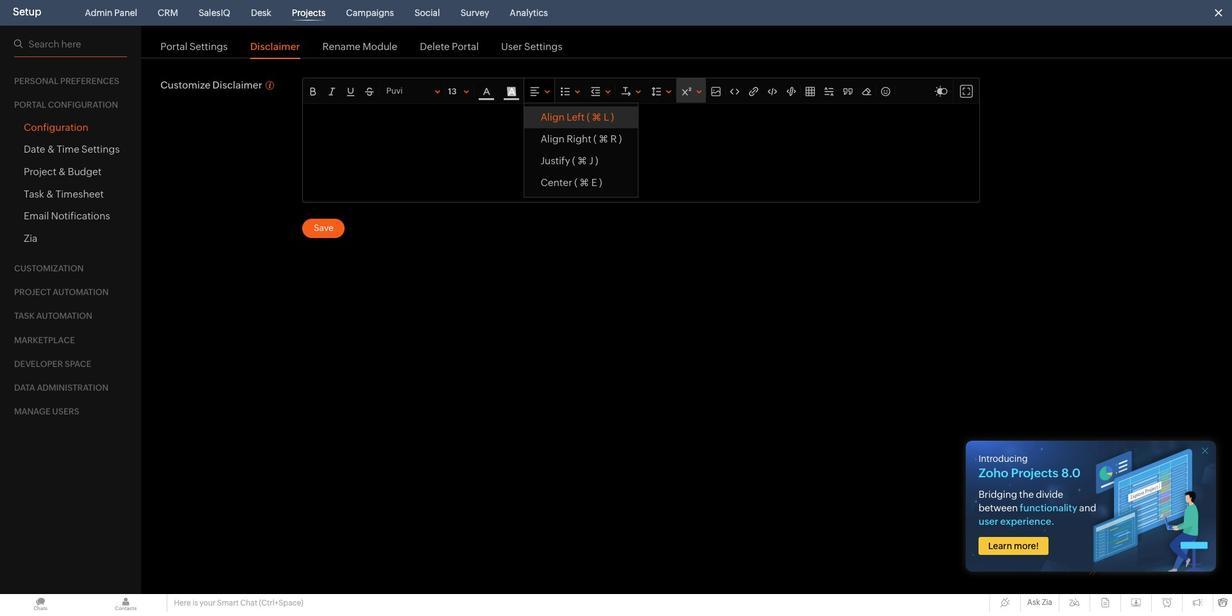 Task type: describe. For each thing, give the bounding box(es) containing it.
here
[[174, 599, 191, 608]]

social link
[[409, 0, 445, 26]]

ask zia
[[1027, 598, 1052, 607]]

is
[[192, 599, 198, 608]]

zia
[[1042, 598, 1052, 607]]

survey link
[[455, 0, 494, 26]]

admin
[[85, 8, 112, 18]]

ask
[[1027, 598, 1040, 607]]

projects
[[292, 8, 326, 18]]

desk
[[251, 8, 271, 18]]

contacts image
[[85, 594, 166, 612]]

chats image
[[0, 594, 81, 612]]

desk link
[[246, 0, 276, 26]]

salesiq
[[199, 8, 230, 18]]



Task type: vqa. For each thing, say whether or not it's contained in the screenshot.
Contacts image
yes



Task type: locate. For each thing, give the bounding box(es) containing it.
here is your smart chat (ctrl+space)
[[174, 599, 303, 608]]

analytics
[[510, 8, 548, 18]]

campaigns
[[346, 8, 394, 18]]

smart
[[217, 599, 239, 608]]

your
[[200, 599, 216, 608]]

projects link
[[287, 0, 331, 26]]

crm link
[[153, 0, 183, 26]]

setup
[[13, 6, 41, 18]]

survey
[[461, 8, 489, 18]]

panel
[[114, 8, 137, 18]]

social
[[415, 8, 440, 18]]

crm
[[158, 8, 178, 18]]

admin panel
[[85, 8, 137, 18]]

campaigns link
[[341, 0, 399, 26]]

admin panel link
[[80, 0, 142, 26]]

chat
[[240, 599, 257, 608]]

salesiq link
[[193, 0, 235, 26]]

(ctrl+space)
[[259, 599, 303, 608]]

analytics link
[[505, 0, 553, 26]]



